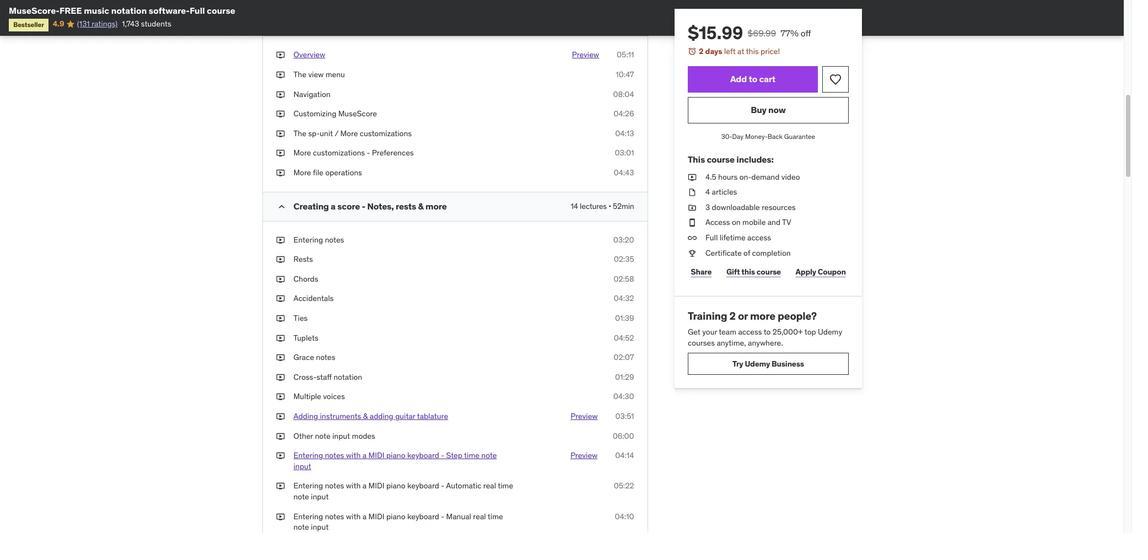 Task type: describe. For each thing, give the bounding box(es) containing it.
cross-staff notation
[[294, 372, 362, 382]]

- for manual
[[441, 511, 444, 521]]

free
[[60, 5, 82, 16]]

midi for manual
[[368, 511, 385, 521]]

4 articles
[[705, 187, 737, 197]]

the sp-unit / more customizations
[[294, 128, 412, 138]]

bestseller
[[13, 21, 44, 29]]

a for entering notes with a midi piano keyboard - automatic real time note input
[[363, 481, 367, 491]]

add
[[730, 73, 747, 84]]

grace notes
[[294, 352, 335, 362]]

course inside gift this course link
[[757, 267, 781, 277]]

14 lectures • 52min
[[571, 201, 634, 211]]

your
[[702, 327, 717, 337]]

input inside the entering notes with a midi piano keyboard - manual real time note input
[[311, 522, 329, 532]]

piano for manual
[[386, 511, 405, 521]]

team
[[719, 327, 736, 337]]

xsmall image for grace notes
[[276, 352, 285, 363]]

small image
[[276, 201, 287, 212]]

10:47
[[616, 69, 634, 79]]

14
[[571, 201, 578, 211]]

preview for 03:51
[[571, 411, 598, 421]]

keyboard for manual
[[407, 511, 439, 521]]

time for automatic
[[498, 481, 513, 491]]

entering notes
[[294, 235, 344, 245]]

now
[[768, 104, 786, 115]]

try
[[732, 359, 743, 369]]

(131 ratings)
[[77, 19, 118, 29]]

30-day money-back guarantee
[[721, 132, 815, 140]]

2 days left at this price!
[[699, 46, 780, 56]]

customizing musescore
[[294, 109, 377, 119]]

keyboard for automatic
[[407, 481, 439, 491]]

or
[[738, 309, 748, 323]]

mobile
[[742, 217, 766, 227]]

udemy inside training 2 or more people? get your team access to 25,000+ top udemy courses anytime, anywhere.
[[818, 327, 842, 337]]

entering for entering notes with a midi piano keyboard - step time note input
[[294, 450, 323, 460]]

the view menu
[[294, 69, 345, 79]]

notes for entering notes with a midi piano keyboard - automatic real time note input
[[325, 481, 344, 491]]

score
[[337, 200, 360, 211]]

courses
[[688, 338, 715, 348]]

other
[[294, 431, 313, 441]]

0 vertical spatial more
[[340, 128, 358, 138]]

music
[[84, 5, 109, 16]]

1,743
[[122, 19, 139, 29]]

off
[[801, 28, 811, 39]]

entering for entering notes
[[294, 235, 323, 245]]

adding
[[370, 411, 393, 421]]

04:14
[[615, 450, 634, 460]]

includes:
[[736, 154, 774, 165]]

(131
[[77, 19, 90, 29]]

0 horizontal spatial full
[[190, 5, 205, 16]]

hours
[[718, 172, 737, 182]]

unit
[[320, 128, 333, 138]]

apply
[[796, 267, 816, 277]]

with for entering notes with a midi piano keyboard - step time note input
[[346, 450, 361, 460]]

this inside gift this course link
[[741, 267, 755, 277]]

xsmall image for cross-staff notation
[[276, 372, 285, 383]]

& inside button
[[363, 411, 368, 421]]

tablature
[[417, 411, 448, 421]]

cart
[[759, 73, 775, 84]]

a for entering notes with a midi piano keyboard - manual real time note input
[[363, 511, 367, 521]]

share
[[691, 267, 712, 277]]

full lifetime access
[[705, 233, 771, 243]]

articles
[[712, 187, 737, 197]]

$69.99
[[747, 28, 776, 39]]

03:01
[[615, 148, 634, 158]]

0 horizontal spatial 2
[[699, 46, 703, 56]]

04:10
[[615, 511, 634, 521]]

manual
[[446, 511, 471, 521]]

input inside entering notes with a midi piano keyboard - automatic real time note input
[[311, 492, 329, 502]]

staff
[[317, 372, 332, 382]]

xsmall image for more customizations - preferences
[[276, 148, 285, 159]]

04:30
[[613, 392, 634, 402]]

voices
[[323, 392, 345, 402]]

buy
[[751, 104, 766, 115]]

with for entering notes with a midi piano keyboard - manual real time note input
[[346, 511, 361, 521]]

with for entering notes with a midi piano keyboard - automatic real time note input
[[346, 481, 361, 491]]

2 vertical spatial preview
[[570, 450, 598, 460]]

1,743 students
[[122, 19, 171, 29]]

- left preferences
[[367, 148, 370, 158]]

77%
[[780, 28, 798, 39]]

view
[[308, 69, 324, 79]]

entering notes with a midi piano keyboard - step time note input button
[[294, 450, 514, 472]]

04:26
[[614, 109, 634, 119]]

1 vertical spatial customizations
[[313, 148, 365, 158]]

lifetime
[[720, 233, 745, 243]]

03:20
[[613, 235, 634, 245]]

musescore
[[338, 109, 377, 119]]

anytime,
[[717, 338, 746, 348]]

left
[[724, 46, 736, 56]]

top
[[804, 327, 816, 337]]

note inside entering notes with a midi piano keyboard - automatic real time note input
[[294, 492, 309, 502]]

gift this course link
[[723, 261, 784, 283]]

time inside entering notes with a midi piano keyboard - step time note input
[[464, 450, 480, 460]]

get
[[688, 327, 700, 337]]

02:35
[[614, 254, 634, 264]]

wishlist image
[[829, 73, 842, 86]]

0 horizontal spatial more
[[426, 200, 447, 211]]

08:04
[[613, 89, 634, 99]]

- right score
[[362, 200, 365, 211]]

day
[[732, 132, 743, 140]]

multiple voices
[[294, 392, 345, 402]]

creating a score - notes, rests & more
[[294, 200, 447, 211]]

real for automatic
[[483, 481, 496, 491]]

on
[[732, 217, 740, 227]]

buy now
[[751, 104, 786, 115]]

piano for step
[[386, 450, 405, 460]]

midi for automatic
[[368, 481, 385, 491]]

/
[[335, 128, 339, 138]]

navigation
[[294, 89, 331, 99]]

at
[[737, 46, 744, 56]]

add to cart
[[730, 73, 775, 84]]

02:58
[[614, 274, 634, 284]]

preview for 05:11
[[572, 50, 599, 60]]

entering notes with a midi piano keyboard - automatic real time note input
[[294, 481, 513, 502]]

52min
[[613, 201, 634, 211]]

more file operations
[[294, 168, 362, 178]]

to inside training 2 or more people? get your team access to 25,000+ top udemy courses anytime, anywhere.
[[764, 327, 771, 337]]

this course includes:
[[688, 154, 774, 165]]

back
[[767, 132, 782, 140]]



Task type: vqa. For each thing, say whether or not it's contained in the screenshot.
2nd direct from right
no



Task type: locate. For each thing, give the bounding box(es) containing it.
1 horizontal spatial course
[[707, 154, 735, 165]]

2 with from the top
[[346, 481, 361, 491]]

2 keyboard from the top
[[407, 481, 439, 491]]

2 piano from the top
[[386, 481, 405, 491]]

1 the from the top
[[294, 69, 306, 79]]

course down completion
[[757, 267, 781, 277]]

xsmall image for multiple voices
[[276, 392, 285, 402]]

demand
[[751, 172, 779, 182]]

04:52
[[614, 333, 634, 343]]

training 2 or more people? get your team access to 25,000+ top udemy courses anytime, anywhere.
[[688, 309, 842, 348]]

xsmall image
[[276, 50, 285, 61], [276, 69, 285, 80], [276, 109, 285, 120], [276, 168, 285, 178], [688, 172, 697, 183], [688, 187, 697, 198], [688, 217, 697, 228], [688, 233, 697, 243], [276, 235, 285, 245], [688, 248, 697, 259], [276, 274, 285, 285], [276, 313, 285, 324], [276, 333, 285, 344], [276, 431, 285, 442], [276, 450, 285, 461], [276, 481, 285, 492], [276, 511, 285, 522]]

1 horizontal spatial full
[[705, 233, 718, 243]]

piano for automatic
[[386, 481, 405, 491]]

a down entering notes with a midi piano keyboard - step time note input
[[363, 481, 367, 491]]

this
[[688, 154, 705, 165]]

this right at
[[746, 46, 759, 56]]

1 entering from the top
[[294, 235, 323, 245]]

adding instruments & adding guitar tablature button
[[294, 411, 448, 422]]

0 vertical spatial real
[[483, 481, 496, 491]]

1 vertical spatial piano
[[386, 481, 405, 491]]

0 horizontal spatial &
[[363, 411, 368, 421]]

time inside the entering notes with a midi piano keyboard - manual real time note input
[[488, 511, 503, 521]]

1 vertical spatial to
[[764, 327, 771, 337]]

ratings)
[[92, 19, 118, 29]]

keyboard inside the entering notes with a midi piano keyboard - manual real time note input
[[407, 511, 439, 521]]

1 vertical spatial 2
[[729, 309, 736, 323]]

people?
[[778, 309, 817, 323]]

chords
[[294, 274, 318, 284]]

0 vertical spatial full
[[190, 5, 205, 16]]

automatic
[[446, 481, 482, 491]]

1 piano from the top
[[386, 450, 405, 460]]

notation
[[111, 5, 147, 16], [334, 372, 362, 382]]

more for file
[[294, 168, 311, 178]]

2 vertical spatial with
[[346, 511, 361, 521]]

1 horizontal spatial more
[[750, 309, 775, 323]]

midi
[[368, 450, 385, 460], [368, 481, 385, 491], [368, 511, 385, 521]]

25,000+
[[772, 327, 803, 337]]

0 vertical spatial time
[[464, 450, 480, 460]]

4.5
[[705, 172, 716, 182]]

coupon
[[818, 267, 846, 277]]

midi down entering notes with a midi piano keyboard - automatic real time note input
[[368, 511, 385, 521]]

piano inside entering notes with a midi piano keyboard - step time note input
[[386, 450, 405, 460]]

entering notes with a midi piano keyboard - step time note input
[[294, 450, 497, 471]]

3 piano from the top
[[386, 511, 405, 521]]

on-
[[739, 172, 751, 182]]

4.5 hours on-demand video
[[705, 172, 800, 182]]

more down sp-
[[294, 148, 311, 158]]

3 midi from the top
[[368, 511, 385, 521]]

4 entering from the top
[[294, 511, 323, 521]]

notes for entering notes with a midi piano keyboard - manual real time note input
[[325, 511, 344, 521]]

with
[[346, 450, 361, 460], [346, 481, 361, 491], [346, 511, 361, 521]]

1 vertical spatial notation
[[334, 372, 362, 382]]

apply coupon
[[796, 267, 846, 277]]

price!
[[760, 46, 780, 56]]

more right 'rests'
[[426, 200, 447, 211]]

to up anywhere.
[[764, 327, 771, 337]]

0 vertical spatial &
[[418, 200, 424, 211]]

0 horizontal spatial to
[[749, 73, 757, 84]]

keyboard for step
[[407, 450, 439, 460]]

real right automatic
[[483, 481, 496, 491]]

1 vertical spatial &
[[363, 411, 368, 421]]

keyboard down entering notes with a midi piano keyboard - step time note input 'button'
[[407, 481, 439, 491]]

0 horizontal spatial notation
[[111, 5, 147, 16]]

with inside entering notes with a midi piano keyboard - step time note input
[[346, 450, 361, 460]]

1 vertical spatial time
[[498, 481, 513, 491]]

a inside entering notes with a midi piano keyboard - automatic real time note input
[[363, 481, 367, 491]]

1 vertical spatial udemy
[[745, 359, 770, 369]]

more left file
[[294, 168, 311, 178]]

0 vertical spatial 2
[[699, 46, 703, 56]]

time inside entering notes with a midi piano keyboard - automatic real time note input
[[498, 481, 513, 491]]

to
[[749, 73, 757, 84], [764, 327, 771, 337]]

full
[[190, 5, 205, 16], [705, 233, 718, 243]]

notes for entering notes with a midi piano keyboard - step time note input
[[325, 450, 344, 460]]

sp-
[[308, 128, 320, 138]]

access
[[747, 233, 771, 243], [738, 327, 762, 337]]

- for step
[[441, 450, 444, 460]]

& right 'rests'
[[418, 200, 424, 211]]

certificate of completion
[[705, 248, 791, 258]]

with inside the entering notes with a midi piano keyboard - manual real time note input
[[346, 511, 361, 521]]

instruments
[[320, 411, 361, 421]]

- left automatic
[[441, 481, 444, 491]]

30-
[[721, 132, 732, 140]]

3 downloadable resources
[[705, 202, 796, 212]]

1 vertical spatial access
[[738, 327, 762, 337]]

0 vertical spatial more
[[426, 200, 447, 211]]

entering for entering notes with a midi piano keyboard - automatic real time note input
[[294, 481, 323, 491]]

$15.99 $69.99 77% off
[[688, 21, 811, 44]]

creating
[[294, 200, 329, 211]]

midi down modes
[[368, 450, 385, 460]]

note inside the entering notes with a midi piano keyboard - manual real time note input
[[294, 522, 309, 532]]

course up hours
[[707, 154, 735, 165]]

entering inside the entering notes with a midi piano keyboard - manual real time note input
[[294, 511, 323, 521]]

customizations down the /
[[313, 148, 365, 158]]

01:29
[[615, 372, 634, 382]]

1 vertical spatial keyboard
[[407, 481, 439, 491]]

0 vertical spatial preview
[[572, 50, 599, 60]]

4.9
[[53, 19, 64, 29]]

- inside entering notes with a midi piano keyboard - automatic real time note input
[[441, 481, 444, 491]]

piano down entering notes with a midi piano keyboard - automatic real time note input
[[386, 511, 405, 521]]

udemy right top
[[818, 327, 842, 337]]

05:22
[[614, 481, 634, 491]]

real inside the entering notes with a midi piano keyboard - manual real time note input
[[473, 511, 486, 521]]

entering inside entering notes with a midi piano keyboard - automatic real time note input
[[294, 481, 323, 491]]

1 with from the top
[[346, 450, 361, 460]]

& left adding
[[363, 411, 368, 421]]

0 vertical spatial with
[[346, 450, 361, 460]]

1 vertical spatial more
[[294, 148, 311, 158]]

keyboard inside entering notes with a midi piano keyboard - automatic real time note input
[[407, 481, 439, 491]]

0 vertical spatial course
[[207, 5, 235, 16]]

file
[[313, 168, 323, 178]]

the for the view menu
[[294, 69, 306, 79]]

midi inside the entering notes with a midi piano keyboard - manual real time note input
[[368, 511, 385, 521]]

notation right staff
[[334, 372, 362, 382]]

note inside entering notes with a midi piano keyboard - step time note input
[[481, 450, 497, 460]]

2 vertical spatial more
[[294, 168, 311, 178]]

with inside entering notes with a midi piano keyboard - automatic real time note input
[[346, 481, 361, 491]]

notes for grace notes
[[316, 352, 335, 362]]

- inside the entering notes with a midi piano keyboard - manual real time note input
[[441, 511, 444, 521]]

a down entering notes with a midi piano keyboard - automatic real time note input
[[363, 511, 367, 521]]

guarantee
[[784, 132, 815, 140]]

0 vertical spatial the
[[294, 69, 306, 79]]

1 vertical spatial more
[[750, 309, 775, 323]]

time right manual
[[488, 511, 503, 521]]

lectures
[[580, 201, 607, 211]]

preview left 04:14
[[570, 450, 598, 460]]

certificate
[[705, 248, 742, 258]]

0 vertical spatial to
[[749, 73, 757, 84]]

3 entering from the top
[[294, 481, 323, 491]]

1 keyboard from the top
[[407, 450, 439, 460]]

musescore-free music notation software-full course
[[9, 5, 235, 16]]

more right the /
[[340, 128, 358, 138]]

notes for entering notes
[[325, 235, 344, 245]]

preview left 05:11
[[572, 50, 599, 60]]

keyboard down entering notes with a midi piano keyboard - automatic real time note input
[[407, 511, 439, 521]]

more for customizations
[[294, 148, 311, 158]]

midi inside entering notes with a midi piano keyboard - step time note input
[[368, 450, 385, 460]]

0 vertical spatial customizations
[[360, 128, 412, 138]]

1 vertical spatial real
[[473, 511, 486, 521]]

overview button
[[294, 50, 325, 61]]

2 entering from the top
[[294, 450, 323, 460]]

- inside entering notes with a midi piano keyboard - step time note input
[[441, 450, 444, 460]]

input inside entering notes with a midi piano keyboard - step time note input
[[294, 461, 311, 471]]

0 horizontal spatial course
[[207, 5, 235, 16]]

adding instruments & adding guitar tablature
[[294, 411, 448, 421]]

0 horizontal spatial udemy
[[745, 359, 770, 369]]

- for automatic
[[441, 481, 444, 491]]

1 horizontal spatial udemy
[[818, 327, 842, 337]]

2 midi from the top
[[368, 481, 385, 491]]

notation up 1,743 on the top left of the page
[[111, 5, 147, 16]]

buy now button
[[688, 97, 849, 123]]

&
[[418, 200, 424, 211], [363, 411, 368, 421]]

01:39
[[615, 313, 634, 323]]

entering inside entering notes with a midi piano keyboard - step time note input
[[294, 450, 323, 460]]

gift this course
[[726, 267, 781, 277]]

midi for step
[[368, 450, 385, 460]]

software-
[[149, 5, 190, 16]]

share button
[[688, 261, 715, 283]]

the for the sp-unit / more customizations
[[294, 128, 306, 138]]

course right software-
[[207, 5, 235, 16]]

time right automatic
[[498, 481, 513, 491]]

the left sp-
[[294, 128, 306, 138]]

udemy right try
[[745, 359, 770, 369]]

menu
[[326, 69, 345, 79]]

2 left or
[[729, 309, 736, 323]]

3 keyboard from the top
[[407, 511, 439, 521]]

ties
[[294, 313, 308, 323]]

preview left the 03:51
[[571, 411, 598, 421]]

notes
[[325, 235, 344, 245], [316, 352, 335, 362], [325, 450, 344, 460], [325, 481, 344, 491], [325, 511, 344, 521]]

operations
[[325, 168, 362, 178]]

access inside training 2 or more people? get your team access to 25,000+ top udemy courses anytime, anywhere.
[[738, 327, 762, 337]]

2 vertical spatial midi
[[368, 511, 385, 521]]

notes inside entering notes with a midi piano keyboard - step time note input
[[325, 450, 344, 460]]

2 vertical spatial course
[[757, 267, 781, 277]]

entering for entering notes with a midi piano keyboard - manual real time note input
[[294, 511, 323, 521]]

xsmall image for accidentals
[[276, 293, 285, 304]]

access
[[705, 217, 730, 227]]

real inside entering notes with a midi piano keyboard - automatic real time note input
[[483, 481, 496, 491]]

1 horizontal spatial 2
[[729, 309, 736, 323]]

a left score
[[331, 200, 336, 211]]

access down or
[[738, 327, 762, 337]]

the left view
[[294, 69, 306, 79]]

1 horizontal spatial &
[[418, 200, 424, 211]]

this
[[746, 46, 759, 56], [741, 267, 755, 277]]

a inside entering notes with a midi piano keyboard - step time note input
[[363, 450, 367, 460]]

alarm image
[[688, 47, 697, 56]]

time right the step
[[464, 450, 480, 460]]

0 vertical spatial piano
[[386, 450, 405, 460]]

gift
[[726, 267, 740, 277]]

1 horizontal spatial to
[[764, 327, 771, 337]]

try udemy business link
[[688, 353, 849, 375]]

piano down entering notes with a midi piano keyboard - step time note input
[[386, 481, 405, 491]]

1 vertical spatial midi
[[368, 481, 385, 491]]

2 inside training 2 or more people? get your team access to 25,000+ top udemy courses anytime, anywhere.
[[729, 309, 736, 323]]

piano up entering notes with a midi piano keyboard - automatic real time note input
[[386, 450, 405, 460]]

other note input modes
[[294, 431, 375, 441]]

2 right alarm image
[[699, 46, 703, 56]]

video
[[781, 172, 800, 182]]

1 vertical spatial full
[[705, 233, 718, 243]]

- left manual
[[441, 511, 444, 521]]

0 vertical spatial midi
[[368, 450, 385, 460]]

1 vertical spatial this
[[741, 267, 755, 277]]

input
[[332, 431, 350, 441], [294, 461, 311, 471], [311, 492, 329, 502], [311, 522, 329, 532]]

business
[[771, 359, 804, 369]]

xsmall image
[[276, 89, 285, 100], [276, 128, 285, 139], [276, 148, 285, 159], [688, 202, 697, 213], [276, 254, 285, 265], [276, 293, 285, 304], [276, 352, 285, 363], [276, 372, 285, 383], [276, 392, 285, 402], [276, 411, 285, 422]]

2 vertical spatial keyboard
[[407, 511, 439, 521]]

midi inside entering notes with a midi piano keyboard - automatic real time note input
[[368, 481, 385, 491]]

real right manual
[[473, 511, 486, 521]]

piano inside entering notes with a midi piano keyboard - automatic real time note input
[[386, 481, 405, 491]]

apply coupon button
[[793, 261, 849, 283]]

accidentals
[[294, 293, 334, 303]]

3 with from the top
[[346, 511, 361, 521]]

1 horizontal spatial notation
[[334, 372, 362, 382]]

xsmall image for rests
[[276, 254, 285, 265]]

05:11
[[617, 50, 634, 60]]

04:13
[[615, 128, 634, 138]]

notes inside entering notes with a midi piano keyboard - automatic real time note input
[[325, 481, 344, 491]]

money-
[[745, 132, 767, 140]]

resources
[[762, 202, 796, 212]]

keyboard inside entering notes with a midi piano keyboard - step time note input
[[407, 450, 439, 460]]

tuplets
[[294, 333, 319, 343]]

midi down entering notes with a midi piano keyboard - step time note input
[[368, 481, 385, 491]]

0 vertical spatial udemy
[[818, 327, 842, 337]]

1 midi from the top
[[368, 450, 385, 460]]

notes inside the entering notes with a midi piano keyboard - manual real time note input
[[325, 511, 344, 521]]

2
[[699, 46, 703, 56], [729, 309, 736, 323]]

modes
[[352, 431, 375, 441]]

time for manual
[[488, 511, 503, 521]]

piano inside the entering notes with a midi piano keyboard - manual real time note input
[[386, 511, 405, 521]]

xsmall image for navigation
[[276, 89, 285, 100]]

xsmall image for the sp-unit / more customizations
[[276, 128, 285, 139]]

grace
[[294, 352, 314, 362]]

more right or
[[750, 309, 775, 323]]

- left the step
[[441, 450, 444, 460]]

1 vertical spatial the
[[294, 128, 306, 138]]

customizations up preferences
[[360, 128, 412, 138]]

2 vertical spatial time
[[488, 511, 503, 521]]

a for entering notes with a midi piano keyboard - step time note input
[[363, 450, 367, 460]]

0 vertical spatial access
[[747, 233, 771, 243]]

musescore-
[[9, 5, 60, 16]]

0 vertical spatial keyboard
[[407, 450, 439, 460]]

a inside the entering notes with a midi piano keyboard - manual real time note input
[[363, 511, 367, 521]]

course
[[207, 5, 235, 16], [707, 154, 735, 165], [757, 267, 781, 277]]

2 vertical spatial piano
[[386, 511, 405, 521]]

1 vertical spatial with
[[346, 481, 361, 491]]

0 vertical spatial this
[[746, 46, 759, 56]]

rests
[[396, 200, 416, 211]]

real for manual
[[473, 511, 486, 521]]

1 vertical spatial course
[[707, 154, 735, 165]]

1 vertical spatial preview
[[571, 411, 598, 421]]

03:51
[[616, 411, 634, 421]]

access down the mobile
[[747, 233, 771, 243]]

rests
[[294, 254, 313, 264]]

a down modes
[[363, 450, 367, 460]]

customizations
[[360, 128, 412, 138], [313, 148, 365, 158]]

0 vertical spatial notation
[[111, 5, 147, 16]]

this right gift
[[741, 267, 755, 277]]

2 the from the top
[[294, 128, 306, 138]]

keyboard left the step
[[407, 450, 439, 460]]

more inside training 2 or more people? get your team access to 25,000+ top udemy courses anytime, anywhere.
[[750, 309, 775, 323]]

to inside add to cart button
[[749, 73, 757, 84]]

2 horizontal spatial course
[[757, 267, 781, 277]]

to left cart
[[749, 73, 757, 84]]



